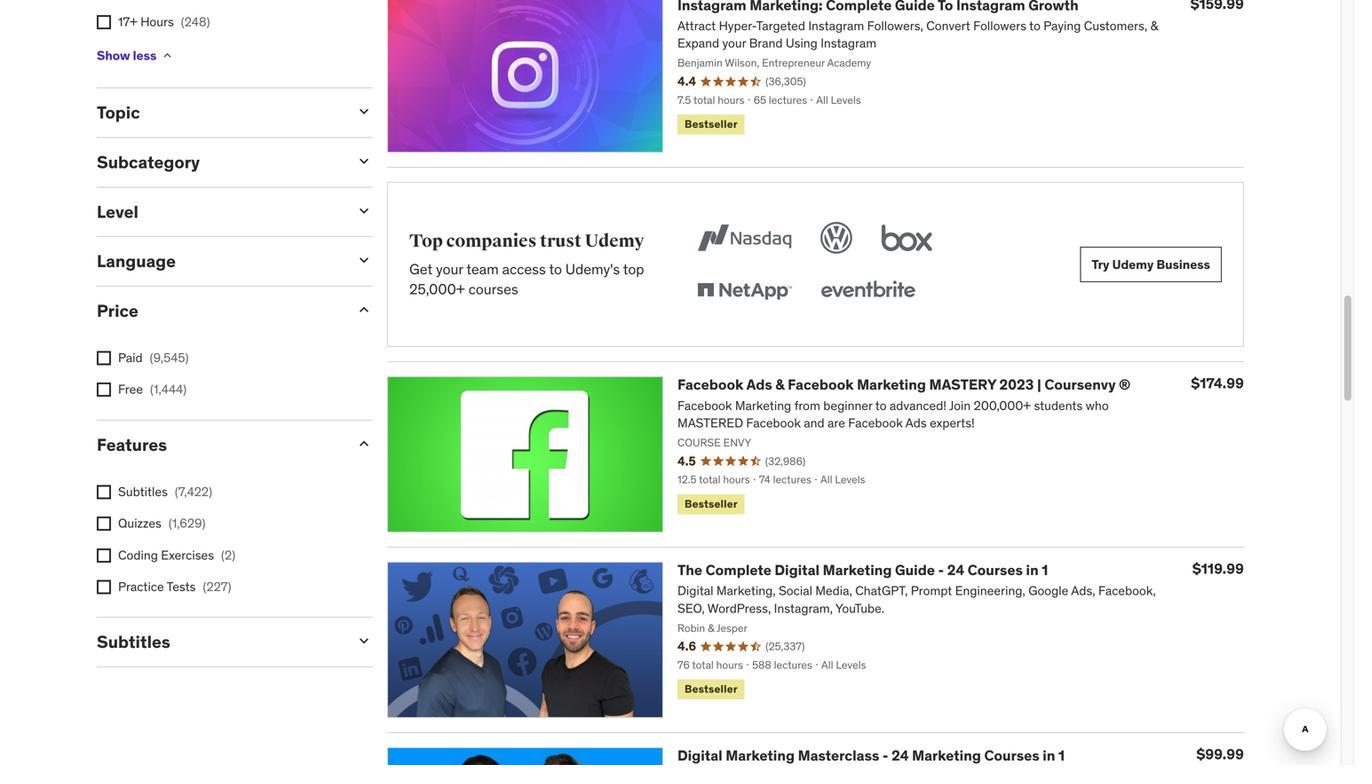 Task type: vqa. For each thing, say whether or not it's contained in the screenshot.
in
yes



Task type: describe. For each thing, give the bounding box(es) containing it.
xsmall image for 17+
[[97, 15, 111, 29]]

1 vertical spatial 1
[[1059, 747, 1065, 765]]

facebook ads & facebook marketing mastery 2023 | coursenvy ® link
[[678, 376, 1131, 394]]

tests
[[167, 579, 196, 595]]

1 vertical spatial udemy
[[1113, 257, 1154, 273]]

netapp image
[[694, 272, 796, 311]]

paid
[[118, 350, 143, 366]]

(9,545)
[[150, 350, 189, 366]]

1 horizontal spatial -
[[939, 561, 945, 580]]

subtitles for subtitles (7,422)
[[118, 484, 168, 500]]

access
[[502, 260, 546, 279]]

17+
[[118, 14, 138, 30]]

udemy inside "top companies trust udemy get your team access to udemy's top 25,000+ courses"
[[585, 230, 645, 252]]

(2)
[[221, 548, 236, 564]]

team
[[467, 260, 499, 279]]

price button
[[97, 300, 341, 321]]

practice
[[118, 579, 164, 595]]

quizzes (1,629)
[[118, 516, 206, 532]]

|
[[1038, 376, 1042, 394]]

price
[[97, 300, 139, 321]]

25,000+
[[410, 280, 465, 298]]

xsmall image for quizzes
[[97, 517, 111, 531]]

subtitles for subtitles
[[97, 632, 170, 653]]

®
[[1120, 376, 1131, 394]]

courses
[[469, 280, 519, 298]]

(248)
[[181, 14, 210, 30]]

xsmall image for paid
[[97, 352, 111, 366]]

(227)
[[203, 579, 231, 595]]

1 horizontal spatial digital
[[775, 561, 820, 580]]

coding
[[118, 548, 158, 564]]

1 vertical spatial digital
[[678, 747, 723, 765]]

0 vertical spatial 24
[[948, 561, 965, 580]]

xsmall image for subtitles
[[97, 486, 111, 500]]

companies
[[446, 230, 537, 252]]

small image for subtitles
[[355, 633, 373, 650]]

less
[[133, 47, 157, 63]]

digital marketing masterclass - 24 marketing courses in 1 link
[[678, 747, 1065, 765]]

try udemy business link
[[1081, 247, 1222, 283]]

&
[[776, 376, 785, 394]]

complete
[[706, 561, 772, 580]]

trust
[[540, 230, 582, 252]]

practice tests (227)
[[118, 579, 231, 595]]

top
[[623, 260, 645, 279]]

features button
[[97, 434, 341, 456]]

1 facebook from the left
[[678, 376, 744, 394]]

(7,422)
[[175, 484, 212, 500]]

0 vertical spatial 1
[[1042, 561, 1049, 580]]

0 vertical spatial in
[[1027, 561, 1039, 580]]

paid (9,545)
[[118, 350, 189, 366]]

the complete digital marketing guide - 24 courses in 1 link
[[678, 561, 1049, 580]]

quizzes
[[118, 516, 162, 532]]

show less
[[97, 47, 157, 63]]

small image for topic
[[355, 103, 373, 121]]

the
[[678, 561, 703, 580]]

free (1,444)
[[118, 382, 187, 398]]

try udemy business
[[1092, 257, 1211, 273]]

small image for language
[[355, 251, 373, 269]]

subcategory button
[[97, 151, 341, 173]]

$99.99
[[1197, 746, 1245, 764]]



Task type: locate. For each thing, give the bounding box(es) containing it.
5 xsmall image from the top
[[97, 517, 111, 531]]

topic button
[[97, 102, 341, 123]]

xsmall image for free
[[97, 383, 111, 397]]

$174.99
[[1192, 375, 1245, 393]]

udemy up top at the left of the page
[[585, 230, 645, 252]]

xsmall image right less
[[160, 49, 174, 63]]

0 vertical spatial udemy
[[585, 230, 645, 252]]

(1,629)
[[169, 516, 206, 532]]

free
[[118, 382, 143, 398]]

marketing
[[857, 376, 927, 394], [823, 561, 892, 580], [726, 747, 795, 765], [913, 747, 982, 765]]

show
[[97, 47, 130, 63]]

xsmall image
[[97, 15, 111, 29], [97, 352, 111, 366], [97, 383, 111, 397], [97, 486, 111, 500], [97, 517, 111, 531], [97, 581, 111, 595]]

try
[[1092, 257, 1110, 273]]

coursenvy
[[1045, 376, 1116, 394]]

business
[[1157, 257, 1211, 273]]

xsmall image left paid
[[97, 352, 111, 366]]

0 horizontal spatial in
[[1027, 561, 1039, 580]]

$119.99
[[1193, 560, 1245, 578]]

xsmall image for practice
[[97, 581, 111, 595]]

xsmall image left free
[[97, 383, 111, 397]]

0 vertical spatial digital
[[775, 561, 820, 580]]

small image for price
[[355, 301, 373, 319]]

xsmall image left practice
[[97, 581, 111, 595]]

exercises
[[161, 548, 214, 564]]

1 vertical spatial -
[[883, 747, 889, 765]]

1 vertical spatial subtitles
[[97, 632, 170, 653]]

1 horizontal spatial in
[[1043, 747, 1056, 765]]

0 horizontal spatial 1
[[1042, 561, 1049, 580]]

facebook ads & facebook marketing mastery 2023 | coursenvy ®
[[678, 376, 1131, 394]]

1 horizontal spatial 1
[[1059, 747, 1065, 765]]

1 horizontal spatial udemy
[[1113, 257, 1154, 273]]

0 horizontal spatial udemy
[[585, 230, 645, 252]]

hours
[[141, 14, 174, 30]]

1 horizontal spatial facebook
[[788, 376, 854, 394]]

udemy
[[585, 230, 645, 252], [1113, 257, 1154, 273]]

volkswagen image
[[817, 219, 856, 258]]

3 small image from the top
[[355, 301, 373, 319]]

0 horizontal spatial digital
[[678, 747, 723, 765]]

1 xsmall image from the top
[[97, 15, 111, 29]]

(1,444)
[[150, 382, 187, 398]]

udemy's
[[566, 260, 620, 279]]

-
[[939, 561, 945, 580], [883, 747, 889, 765]]

1 vertical spatial 24
[[892, 747, 909, 765]]

4 small image from the top
[[355, 435, 373, 453]]

box image
[[878, 219, 937, 258]]

small image for subcategory
[[355, 152, 373, 170]]

1 small image from the top
[[355, 152, 373, 170]]

4 xsmall image from the top
[[97, 486, 111, 500]]

level button
[[97, 201, 341, 222]]

xsmall image inside show less button
[[160, 49, 174, 63]]

0 vertical spatial courses
[[968, 561, 1023, 580]]

level
[[97, 201, 138, 222]]

1 vertical spatial courses
[[985, 747, 1040, 765]]

subtitles up quizzes
[[118, 484, 168, 500]]

subtitles button
[[97, 632, 341, 653]]

features
[[97, 434, 167, 456]]

1
[[1042, 561, 1049, 580], [1059, 747, 1065, 765]]

1 horizontal spatial 24
[[948, 561, 965, 580]]

0 horizontal spatial 24
[[892, 747, 909, 765]]

24 right guide
[[948, 561, 965, 580]]

digital
[[775, 561, 820, 580], [678, 747, 723, 765]]

17+ hours (248)
[[118, 14, 210, 30]]

0 vertical spatial subtitles
[[118, 484, 168, 500]]

subcategory
[[97, 151, 200, 173]]

24
[[948, 561, 965, 580], [892, 747, 909, 765]]

masterclass
[[798, 747, 880, 765]]

3 xsmall image from the top
[[97, 383, 111, 397]]

1 vertical spatial small image
[[355, 202, 373, 220]]

courses
[[968, 561, 1023, 580], [985, 747, 1040, 765]]

1 small image from the top
[[355, 103, 373, 121]]

subtitles (7,422)
[[118, 484, 212, 500]]

6 xsmall image from the top
[[97, 581, 111, 595]]

small image for features
[[355, 435, 373, 453]]

small image
[[355, 152, 373, 170], [355, 251, 373, 269], [355, 301, 373, 319], [355, 435, 373, 453], [355, 633, 373, 650]]

1 horizontal spatial xsmall image
[[160, 49, 174, 63]]

to
[[549, 260, 562, 279]]

xsmall image
[[160, 49, 174, 63], [97, 549, 111, 563]]

facebook left ads
[[678, 376, 744, 394]]

2 facebook from the left
[[788, 376, 854, 394]]

language
[[97, 251, 176, 272]]

xsmall image left quizzes
[[97, 517, 111, 531]]

5 small image from the top
[[355, 633, 373, 650]]

small image for level
[[355, 202, 373, 220]]

0 horizontal spatial -
[[883, 747, 889, 765]]

in
[[1027, 561, 1039, 580], [1043, 747, 1056, 765]]

eventbrite image
[[817, 272, 919, 311]]

24 right masterclass
[[892, 747, 909, 765]]

guide
[[896, 561, 936, 580]]

2 small image from the top
[[355, 251, 373, 269]]

ads
[[747, 376, 773, 394]]

your
[[436, 260, 463, 279]]

xsmall image left 17+
[[97, 15, 111, 29]]

facebook right &
[[788, 376, 854, 394]]

1 vertical spatial xsmall image
[[97, 549, 111, 563]]

language button
[[97, 251, 341, 272]]

facebook
[[678, 376, 744, 394], [788, 376, 854, 394]]

digital marketing masterclass - 24 marketing courses in 1
[[678, 747, 1065, 765]]

2 xsmall image from the top
[[97, 352, 111, 366]]

2 small image from the top
[[355, 202, 373, 220]]

- right guide
[[939, 561, 945, 580]]

subtitles down practice
[[97, 632, 170, 653]]

top
[[410, 230, 443, 252]]

show less button
[[97, 38, 174, 73]]

xsmall image left coding
[[97, 549, 111, 563]]

mastery
[[930, 376, 997, 394]]

top companies trust udemy get your team access to udemy's top 25,000+ courses
[[410, 230, 645, 298]]

nasdaq image
[[694, 219, 796, 258]]

small image
[[355, 103, 373, 121], [355, 202, 373, 220]]

xsmall image down features
[[97, 486, 111, 500]]

subtitles
[[118, 484, 168, 500], [97, 632, 170, 653]]

0 vertical spatial -
[[939, 561, 945, 580]]

topic
[[97, 102, 140, 123]]

udemy right try
[[1113, 257, 1154, 273]]

0 vertical spatial small image
[[355, 103, 373, 121]]

- right masterclass
[[883, 747, 889, 765]]

2023
[[1000, 376, 1035, 394]]

0 horizontal spatial xsmall image
[[97, 549, 111, 563]]

get
[[410, 260, 433, 279]]

coding exercises (2)
[[118, 548, 236, 564]]

the complete digital marketing guide - 24 courses in 1
[[678, 561, 1049, 580]]

0 vertical spatial xsmall image
[[160, 49, 174, 63]]

0 horizontal spatial facebook
[[678, 376, 744, 394]]

1 vertical spatial in
[[1043, 747, 1056, 765]]



